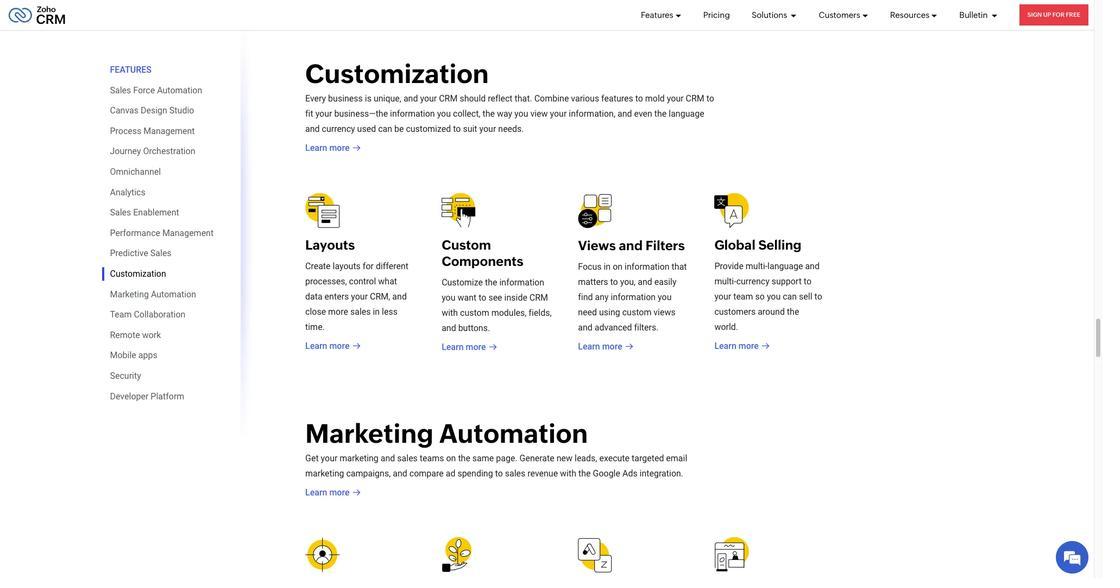 Task type: locate. For each thing, give the bounding box(es) containing it.
learn more link down time.
[[305, 340, 360, 353]]

crm
[[439, 93, 458, 104], [686, 93, 704, 104], [529, 293, 548, 303]]

customization inside customization every business is unique, and your crm should reflect that. combine various features to mold your crm to fit your business—the information you collect, the way you view your information, and even the language and currency used can be customized to suit your needs.
[[305, 59, 489, 89]]

0 vertical spatial in
[[604, 262, 611, 272]]

with down new on the right
[[560, 468, 576, 479]]

predictive
[[110, 248, 148, 259]]

layouts
[[305, 238, 355, 253]]

0 horizontal spatial sales
[[350, 307, 371, 317]]

sales down performance management
[[150, 248, 171, 259]]

can left be
[[378, 124, 392, 134]]

predictive sales
[[110, 248, 171, 259]]

language
[[669, 109, 704, 119], [767, 261, 803, 272]]

1 vertical spatial sales
[[397, 453, 418, 464]]

custom
[[622, 307, 651, 318], [460, 308, 489, 318]]

management down the enablement
[[162, 228, 214, 238]]

should
[[460, 93, 486, 104]]

0 horizontal spatial can
[[378, 124, 392, 134]]

fields,
[[529, 308, 552, 318]]

marketing
[[110, 289, 149, 300], [305, 418, 433, 449]]

1 horizontal spatial multi-
[[746, 261, 767, 272]]

global selling
[[714, 238, 801, 253]]

learn more down world.
[[714, 341, 759, 351]]

0 vertical spatial customization
[[305, 59, 489, 89]]

team collaboration
[[110, 310, 185, 320]]

your right fit
[[315, 109, 332, 119]]

multi- down global selling
[[746, 261, 767, 272]]

1 horizontal spatial with
[[560, 468, 576, 479]]

custom up buttons.
[[460, 308, 489, 318]]

learn more for layouts
[[305, 341, 350, 351]]

learn down world.
[[714, 341, 736, 351]]

on inside the focus in on information that matters to you, and easily find any information you need using custom views and advanced filters.
[[613, 262, 622, 272]]

automation inside "marketing automation get your marketing and sales teams on the same page. generate new leads, execute targeted email marketing campaigns, and compare ad spending to sales revenue with the google ads integration."
[[439, 418, 588, 449]]

learn more down get
[[305, 487, 350, 498]]

that
[[672, 262, 687, 272]]

can inside customization every business is unique, and your crm should reflect that. combine various features to mold your crm to fit your business—the information you collect, the way you view your information, and even the language and currency used can be customized to suit your needs.
[[378, 124, 392, 134]]

crm right mold
[[686, 93, 704, 104]]

currency up so
[[736, 276, 769, 287]]

0 horizontal spatial on
[[446, 453, 456, 464]]

you right so
[[767, 292, 781, 302]]

1 horizontal spatial currency
[[736, 276, 769, 287]]

with
[[442, 308, 458, 318], [560, 468, 576, 479]]

0 horizontal spatial crm
[[439, 93, 458, 104]]

remote work
[[110, 330, 161, 340]]

the up spending at the bottom left of page
[[458, 453, 470, 464]]

1 vertical spatial management
[[162, 228, 214, 238]]

learn more down time.
[[305, 341, 350, 351]]

custom
[[442, 238, 491, 253]]

sales down analytics
[[110, 208, 131, 218]]

see
[[488, 293, 502, 303]]

and down the features
[[618, 109, 632, 119]]

learn down fit
[[305, 143, 327, 153]]

1 vertical spatial with
[[560, 468, 576, 479]]

multi-
[[746, 261, 767, 272], [714, 276, 736, 287]]

sales
[[350, 307, 371, 317], [397, 453, 418, 464], [505, 468, 525, 479]]

1 horizontal spatial marketing
[[305, 418, 433, 449]]

1 vertical spatial in
[[373, 307, 380, 317]]

journey orchestration
[[110, 146, 195, 157]]

easily
[[654, 277, 676, 287]]

to inside customize the information you want to see inside crm with custom modules, fields, and buttons.
[[479, 293, 486, 303]]

learn more for global selling
[[714, 341, 759, 351]]

1 horizontal spatial on
[[613, 262, 622, 272]]

learn more link
[[305, 142, 360, 155], [305, 340, 360, 353], [714, 340, 770, 353], [578, 341, 633, 354], [442, 341, 497, 354], [305, 486, 360, 499]]

0 horizontal spatial marketing
[[110, 289, 149, 300]]

your up customers
[[714, 292, 731, 302]]

crm up fields,
[[529, 293, 548, 303]]

integration.
[[640, 468, 683, 479]]

provide
[[714, 261, 743, 272]]

sales down page.
[[505, 468, 525, 479]]

learn more link down advanced
[[578, 341, 633, 354]]

multi- down "provide"
[[714, 276, 736, 287]]

can inside provide multi-language and multi-currency support to your team so you can sell to customers around the world.
[[783, 292, 797, 302]]

2 vertical spatial sales
[[150, 248, 171, 259]]

marketing up the 'campaigns,'
[[340, 453, 378, 464]]

custom inside customize the information you want to see inside crm with custom modules, fields, and buttons.
[[460, 308, 489, 318]]

currency down business—the
[[322, 124, 355, 134]]

learn more down advanced
[[578, 342, 622, 352]]

focus in on information that matters to you, and easily find any information you need using custom views and advanced filters.
[[578, 262, 687, 333]]

0 vertical spatial on
[[613, 262, 622, 272]]

0 vertical spatial marketing
[[340, 453, 378, 464]]

language up support
[[767, 261, 803, 272]]

even
[[634, 109, 652, 119]]

information up "inside"
[[499, 278, 544, 288]]

automation up page.
[[439, 418, 588, 449]]

0 horizontal spatial customization
[[110, 269, 166, 279]]

on up ad
[[446, 453, 456, 464]]

0 vertical spatial marketing
[[110, 289, 149, 300]]

information up be
[[390, 109, 435, 119]]

1 vertical spatial multi-
[[714, 276, 736, 287]]

you inside provide multi-language and multi-currency support to your team so you can sell to customers around the world.
[[767, 292, 781, 302]]

0 horizontal spatial language
[[669, 109, 704, 119]]

sales down crm, at the bottom of page
[[350, 307, 371, 317]]

0 vertical spatial can
[[378, 124, 392, 134]]

your right mold
[[667, 93, 684, 104]]

with down want
[[442, 308, 458, 318]]

platform
[[151, 391, 184, 402]]

in inside the focus in on information that matters to you, and easily find any information you need using custom views and advanced filters.
[[604, 262, 611, 272]]

and up less
[[392, 292, 407, 302]]

the inside customize the information you want to see inside crm with custom modules, fields, and buttons.
[[485, 278, 497, 288]]

learn down time.
[[305, 341, 327, 351]]

learn more link for layouts
[[305, 340, 360, 353]]

in left less
[[373, 307, 380, 317]]

0 horizontal spatial with
[[442, 308, 458, 318]]

process management
[[110, 126, 195, 136]]

customization every business is unique, and your crm should reflect that. combine various features to mold your crm to fit your business—the information you collect, the way you view your information, and even the language and currency used can be customized to suit your needs.
[[305, 59, 714, 134]]

your right get
[[321, 453, 337, 464]]

can
[[378, 124, 392, 134], [783, 292, 797, 302]]

1 horizontal spatial can
[[783, 292, 797, 302]]

0 vertical spatial with
[[442, 308, 458, 318]]

you
[[437, 109, 451, 119], [514, 109, 528, 119], [767, 292, 781, 302], [658, 292, 672, 303], [442, 293, 455, 303]]

your down control
[[351, 292, 368, 302]]

more
[[329, 143, 350, 153], [328, 307, 348, 317], [329, 341, 350, 351], [739, 341, 759, 351], [602, 342, 622, 352], [466, 342, 486, 352], [329, 487, 350, 498]]

collect,
[[453, 109, 480, 119]]

0 vertical spatial sales
[[110, 85, 131, 95]]

you inside the focus in on information that matters to you, and easily find any information you need using custom views and advanced filters.
[[658, 292, 672, 303]]

various
[[571, 93, 599, 104]]

learn more link for custom components
[[442, 341, 497, 354]]

1 horizontal spatial language
[[767, 261, 803, 272]]

customization
[[305, 59, 489, 89], [110, 269, 166, 279]]

email
[[666, 453, 687, 464]]

in inside create layouts for different processes, control what data enters your crm, and close more sales in less time.
[[373, 307, 380, 317]]

sales for sales enablement
[[110, 208, 131, 218]]

free
[[1066, 11, 1080, 18]]

up
[[1043, 11, 1051, 18]]

security
[[110, 371, 141, 381]]

crm,
[[370, 292, 390, 302]]

learn more link for views and filters
[[578, 341, 633, 354]]

learn more link down buttons.
[[442, 341, 497, 354]]

the down sell
[[787, 307, 799, 317]]

customization up unique,
[[305, 59, 489, 89]]

in right focus
[[604, 262, 611, 272]]

0 horizontal spatial currency
[[322, 124, 355, 134]]

1 vertical spatial sales
[[110, 208, 131, 218]]

different
[[376, 261, 408, 272]]

sign
[[1027, 11, 1042, 18]]

0 vertical spatial management
[[144, 126, 195, 136]]

resources
[[890, 10, 929, 19]]

management up "orchestration" at the top
[[144, 126, 195, 136]]

and right unique,
[[403, 93, 418, 104]]

marketing inside "marketing automation get your marketing and sales teams on the same page. generate new leads, execute targeted email marketing campaigns, and compare ad spending to sales revenue with the google ads integration."
[[305, 418, 433, 449]]

omnichannel
[[110, 167, 161, 177]]

learn more down buttons.
[[442, 342, 486, 352]]

the left way
[[483, 109, 495, 119]]

management for process management
[[144, 126, 195, 136]]

1 vertical spatial marketing
[[305, 418, 433, 449]]

close
[[305, 307, 326, 317]]

learn down advanced
[[578, 342, 600, 352]]

combine
[[534, 93, 569, 104]]

and
[[403, 93, 418, 104], [618, 109, 632, 119], [305, 124, 320, 134], [619, 238, 643, 253], [805, 261, 820, 272], [638, 277, 652, 287], [392, 292, 407, 302], [578, 323, 592, 333], [442, 323, 456, 333], [381, 453, 395, 464], [393, 468, 407, 479]]

1 vertical spatial on
[[446, 453, 456, 464]]

1 vertical spatial automation
[[151, 289, 196, 300]]

0 vertical spatial language
[[669, 109, 704, 119]]

automation up collaboration
[[151, 289, 196, 300]]

1 vertical spatial customization
[[110, 269, 166, 279]]

learn more for views and filters
[[578, 342, 622, 352]]

view
[[530, 109, 548, 119]]

menu shadow image
[[240, 0, 257, 463]]

zoho crm logo image
[[8, 3, 66, 27]]

customization down 'predictive sales'
[[110, 269, 166, 279]]

to inside "marketing automation get your marketing and sales teams on the same page. generate new leads, execute targeted email marketing campaigns, and compare ad spending to sales revenue with the google ads integration."
[[495, 468, 503, 479]]

1 vertical spatial can
[[783, 292, 797, 302]]

learn
[[305, 143, 327, 153], [305, 341, 327, 351], [714, 341, 736, 351], [578, 342, 600, 352], [442, 342, 464, 352], [305, 487, 327, 498]]

you down that.
[[514, 109, 528, 119]]

journey
[[110, 146, 141, 157]]

used
[[357, 124, 376, 134]]

and inside customize the information you want to see inside crm with custom modules, fields, and buttons.
[[442, 323, 456, 333]]

the down leads,
[[578, 468, 591, 479]]

1 horizontal spatial in
[[604, 262, 611, 272]]

in
[[604, 262, 611, 272], [373, 307, 380, 317]]

learn more link for global selling
[[714, 340, 770, 353]]

on up you,
[[613, 262, 622, 272]]

custom up filters.
[[622, 307, 651, 318]]

0 vertical spatial currency
[[322, 124, 355, 134]]

performance
[[110, 228, 160, 238]]

collaboration
[[134, 310, 185, 320]]

automation up studio on the top
[[157, 85, 202, 95]]

0 horizontal spatial custom
[[460, 308, 489, 318]]

and up sell
[[805, 261, 820, 272]]

ad
[[446, 468, 455, 479]]

analytics
[[110, 187, 145, 197]]

solutions link
[[752, 0, 797, 30]]

1 horizontal spatial crm
[[529, 293, 548, 303]]

sales up compare
[[397, 453, 418, 464]]

1 vertical spatial marketing
[[305, 468, 344, 479]]

generate
[[520, 453, 554, 464]]

2 vertical spatial sales
[[505, 468, 525, 479]]

0 horizontal spatial in
[[373, 307, 380, 317]]

you up views
[[658, 292, 672, 303]]

more inside create layouts for different processes, control what data enters your crm, and close more sales in less time.
[[328, 307, 348, 317]]

the up see
[[485, 278, 497, 288]]

crm up collect,
[[439, 93, 458, 104]]

2 horizontal spatial crm
[[686, 93, 704, 104]]

0 vertical spatial sales
[[350, 307, 371, 317]]

0 vertical spatial multi-
[[746, 261, 767, 272]]

features
[[601, 93, 633, 104]]

learn more link down world.
[[714, 340, 770, 353]]

and up the 'campaigns,'
[[381, 453, 395, 464]]

want
[[458, 293, 476, 303]]

bulletin
[[959, 10, 989, 19]]

1 horizontal spatial customization
[[305, 59, 489, 89]]

learn more down fit
[[305, 143, 350, 153]]

information down you,
[[611, 292, 656, 303]]

sales up the canvas
[[110, 85, 131, 95]]

canvas design studio
[[110, 105, 194, 116]]

less
[[382, 307, 398, 317]]

language right even
[[669, 109, 704, 119]]

customized
[[406, 124, 451, 134]]

marketing down get
[[305, 468, 344, 479]]

marketing automation get your marketing and sales teams on the same page. generate new leads, execute targeted email marketing campaigns, and compare ad spending to sales revenue with the google ads integration.
[[305, 418, 687, 479]]

and inside provide multi-language and multi-currency support to your team so you can sell to customers around the world.
[[805, 261, 820, 272]]

management for performance management
[[162, 228, 214, 238]]

advanced
[[595, 323, 632, 333]]

learn down buttons.
[[442, 342, 464, 352]]

and inside create layouts for different processes, control what data enters your crm, and close more sales in less time.
[[392, 292, 407, 302]]

2 vertical spatial automation
[[439, 418, 588, 449]]

and left buttons.
[[442, 323, 456, 333]]

marketing up team
[[110, 289, 149, 300]]

marketing up the 'campaigns,'
[[305, 418, 433, 449]]

can down support
[[783, 292, 797, 302]]

you left want
[[442, 293, 455, 303]]

1 vertical spatial currency
[[736, 276, 769, 287]]

to
[[635, 93, 643, 104], [706, 93, 714, 104], [453, 124, 461, 134], [804, 276, 811, 287], [610, 277, 618, 287], [814, 292, 822, 302], [479, 293, 486, 303], [495, 468, 503, 479]]

around
[[758, 307, 785, 317]]

mold
[[645, 93, 665, 104]]

1 horizontal spatial custom
[[622, 307, 651, 318]]

1 vertical spatial language
[[767, 261, 803, 272]]

spending
[[458, 468, 493, 479]]

team
[[110, 310, 132, 320]]

canvas
[[110, 105, 139, 116]]

your inside "marketing automation get your marketing and sales teams on the same page. generate new leads, execute targeted email marketing campaigns, and compare ad spending to sales revenue with the google ads integration."
[[321, 453, 337, 464]]

currency inside customization every business is unique, and your crm should reflect that. combine various features to mold your crm to fit your business—the information you collect, the way you view your information, and even the language and currency used can be customized to suit your needs.
[[322, 124, 355, 134]]



Task type: describe. For each thing, give the bounding box(es) containing it.
marketing for marketing automation
[[110, 289, 149, 300]]

features
[[641, 10, 673, 19]]

your down combine
[[550, 109, 567, 119]]

learn more for custom components
[[442, 342, 486, 352]]

suit
[[463, 124, 477, 134]]

apps
[[138, 350, 157, 361]]

find
[[578, 292, 593, 303]]

you,
[[620, 277, 636, 287]]

inside
[[504, 293, 527, 303]]

features link
[[641, 0, 681, 30]]

and right you,
[[638, 277, 652, 287]]

orchestration
[[143, 146, 195, 157]]

customers
[[819, 10, 860, 19]]

needs.
[[498, 124, 524, 134]]

language inside provide multi-language and multi-currency support to your team so you can sell to customers around the world.
[[767, 261, 803, 272]]

bulletin link
[[959, 0, 998, 30]]

the down mold
[[654, 109, 667, 119]]

leads,
[[575, 453, 597, 464]]

same
[[472, 453, 494, 464]]

components
[[442, 254, 523, 269]]

create layouts for different processes, control what data enters your crm, and close more sales in less time.
[[305, 261, 408, 332]]

support
[[772, 276, 802, 287]]

learn for custom components
[[442, 342, 464, 352]]

custom inside the focus in on information that matters to you, and easily find any information you need using custom views and advanced filters.
[[622, 307, 651, 318]]

need
[[578, 307, 597, 318]]

for
[[1052, 11, 1064, 18]]

be
[[394, 124, 404, 134]]

customers
[[714, 307, 756, 317]]

views and filters
[[578, 238, 685, 253]]

crm inside customize the information you want to see inside crm with custom modules, fields, and buttons.
[[529, 293, 548, 303]]

learn for global selling
[[714, 341, 736, 351]]

customization for customization
[[110, 269, 166, 279]]

global
[[714, 238, 755, 253]]

your up customized
[[420, 93, 437, 104]]

filters
[[645, 238, 685, 253]]

get
[[305, 453, 319, 464]]

business
[[328, 93, 363, 104]]

data
[[305, 292, 322, 302]]

learn for layouts
[[305, 341, 327, 351]]

sales force automation
[[110, 85, 202, 95]]

with inside customize the information you want to see inside crm with custom modules, fields, and buttons.
[[442, 308, 458, 318]]

you up customized
[[437, 109, 451, 119]]

matters
[[578, 277, 608, 287]]

0 vertical spatial automation
[[157, 85, 202, 95]]

and left compare
[[393, 468, 407, 479]]

buttons.
[[458, 323, 490, 333]]

world.
[[714, 322, 738, 332]]

enters
[[325, 292, 349, 302]]

sell
[[799, 292, 812, 302]]

you inside customize the information you want to see inside crm with custom modules, fields, and buttons.
[[442, 293, 455, 303]]

features
[[110, 65, 151, 75]]

your right the suit
[[479, 124, 496, 134]]

mobile apps
[[110, 350, 157, 361]]

learn more link down used on the top
[[305, 142, 360, 155]]

compare
[[409, 468, 444, 479]]

learn more link down get
[[305, 486, 360, 499]]

currency inside provide multi-language and multi-currency support to your team so you can sell to customers around the world.
[[736, 276, 769, 287]]

sales inside create layouts for different processes, control what data enters your crm, and close more sales in less time.
[[350, 307, 371, 317]]

your inside provide multi-language and multi-currency support to your team so you can sell to customers around the world.
[[714, 292, 731, 302]]

teams
[[420, 453, 444, 464]]

studio
[[169, 105, 194, 116]]

marketing for marketing automation get your marketing and sales teams on the same page. generate new leads, execute targeted email marketing campaigns, and compare ad spending to sales revenue with the google ads integration.
[[305, 418, 433, 449]]

marketing automation
[[110, 289, 196, 300]]

views
[[578, 238, 616, 253]]

resources link
[[890, 0, 938, 30]]

and down fit
[[305, 124, 320, 134]]

pricing
[[703, 10, 730, 19]]

2 horizontal spatial sales
[[505, 468, 525, 479]]

reflect
[[488, 93, 512, 104]]

page.
[[496, 453, 517, 464]]

your inside create layouts for different processes, control what data enters your crm, and close more sales in less time.
[[351, 292, 368, 302]]

automation for marketing automation
[[151, 289, 196, 300]]

learn for views and filters
[[578, 342, 600, 352]]

focus
[[578, 262, 602, 272]]

information inside customize the information you want to see inside crm with custom modules, fields, and buttons.
[[499, 278, 544, 288]]

information inside customization every business is unique, and your crm should reflect that. combine various features to mold your crm to fit your business—the information you collect, the way you view your information, and even the language and currency used can be customized to suit your needs.
[[390, 109, 435, 119]]

targeted
[[632, 453, 664, 464]]

google
[[593, 468, 620, 479]]

solutions
[[752, 10, 789, 19]]

control
[[349, 276, 376, 287]]

layouts
[[333, 261, 361, 272]]

time.
[[305, 322, 325, 332]]

revenue
[[528, 468, 558, 479]]

any
[[595, 292, 609, 303]]

automation for marketing automation get your marketing and sales teams on the same page. generate new leads, execute targeted email marketing campaigns, and compare ad spending to sales revenue with the google ads integration.
[[439, 418, 588, 449]]

and right views
[[619, 238, 643, 253]]

campaigns,
[[346, 468, 391, 479]]

sales for sales force automation
[[110, 85, 131, 95]]

sign up for free link
[[1019, 4, 1088, 26]]

force
[[133, 85, 155, 95]]

unique,
[[374, 93, 401, 104]]

the inside provide multi-language and multi-currency support to your team so you can sell to customers around the world.
[[787, 307, 799, 317]]

team
[[733, 292, 753, 302]]

customization for customization every business is unique, and your crm should reflect that. combine various features to mold your crm to fit your business—the information you collect, the way you view your information, and even the language and currency used can be customized to suit your needs.
[[305, 59, 489, 89]]

language inside customization every business is unique, and your crm should reflect that. combine various features to mold your crm to fit your business—the information you collect, the way you view your information, and even the language and currency used can be customized to suit your needs.
[[669, 109, 704, 119]]

on inside "marketing automation get your marketing and sales teams on the same page. generate new leads, execute targeted email marketing campaigns, and compare ad spending to sales revenue with the google ads integration."
[[446, 453, 456, 464]]

create
[[305, 261, 331, 272]]

learn down get
[[305, 487, 327, 498]]

work
[[142, 330, 161, 340]]

execute
[[599, 453, 630, 464]]

with inside "marketing automation get your marketing and sales teams on the same page. generate new leads, execute targeted email marketing campaigns, and compare ad spending to sales revenue with the google ads integration."
[[560, 468, 576, 479]]

mobile
[[110, 350, 136, 361]]

information up easily
[[625, 262, 669, 272]]

new
[[557, 453, 572, 464]]

pricing link
[[703, 0, 730, 30]]

what
[[378, 276, 397, 287]]

is
[[365, 93, 371, 104]]

remote
[[110, 330, 140, 340]]

1 horizontal spatial sales
[[397, 453, 418, 464]]

selling
[[758, 238, 801, 253]]

to inside the focus in on information that matters to you, and easily find any information you need using custom views and advanced filters.
[[610, 277, 618, 287]]

0 horizontal spatial multi-
[[714, 276, 736, 287]]

and down need
[[578, 323, 592, 333]]



Task type: vqa. For each thing, say whether or not it's contained in the screenshot.
enters
yes



